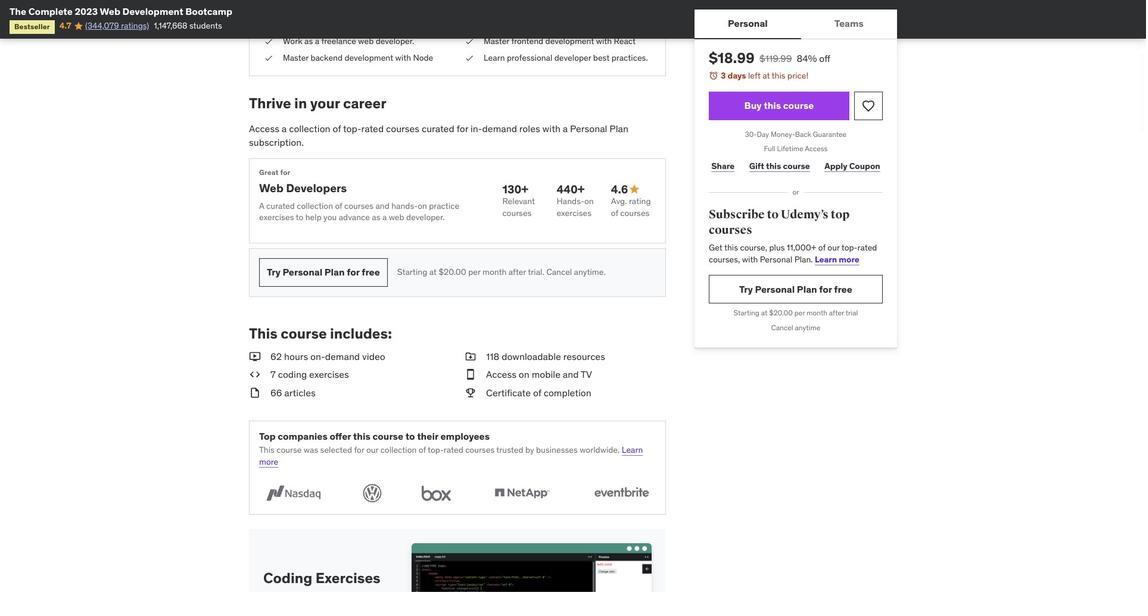 Task type: vqa. For each thing, say whether or not it's contained in the screenshot.
the Try Personal Plan for free in 'Thrive in your career' Element
yes



Task type: locate. For each thing, give the bounding box(es) containing it.
small image
[[628, 183, 640, 195], [249, 350, 261, 363], [465, 350, 477, 363]]

small image for 118 downloadable resources
[[465, 350, 477, 363]]

0 vertical spatial developer.
[[376, 36, 414, 47]]

to
[[767, 207, 779, 222], [296, 212, 303, 223], [405, 431, 415, 443]]

free up trial
[[834, 283, 852, 295]]

this for this course was selected for our collection of top-rated courses trusted by businesses worldwide.
[[259, 445, 275, 456]]

learn more for subscribe to udemy's top courses
[[815, 254, 859, 265]]

personal button
[[695, 10, 801, 38]]

0 horizontal spatial master
[[283, 52, 309, 63]]

xsmall image right the "node"
[[465, 52, 474, 64]]

of inside access a collection of top-rated courses curated for in-demand roles with a personal plan subscription.
[[333, 123, 341, 135]]

1 vertical spatial web
[[389, 212, 404, 223]]

0 horizontal spatial exercises
[[259, 212, 294, 223]]

1 vertical spatial demand
[[325, 351, 360, 363]]

0 horizontal spatial try personal plan for free link
[[259, 259, 388, 287]]

courses down the rating
[[620, 208, 650, 219]]

2 horizontal spatial top-
[[841, 243, 857, 253]]

wishlist image
[[861, 99, 876, 113]]

0 vertical spatial cancel
[[546, 267, 572, 278]]

courses down subscribe
[[709, 223, 752, 237]]

of down the avg.
[[611, 208, 618, 219]]

small image for access
[[465, 368, 477, 382]]

more right plan.
[[839, 254, 859, 265]]

0 vertical spatial free
[[362, 267, 380, 278]]

learn more right plan.
[[815, 254, 859, 265]]

1 vertical spatial development
[[345, 52, 393, 63]]

rated
[[361, 123, 384, 135], [857, 243, 877, 253], [444, 445, 463, 456]]

xsmall image left the frontend
[[465, 36, 474, 48]]

small image for 66
[[249, 386, 261, 400]]

course inside button
[[783, 99, 814, 111]]

month up anytime
[[807, 309, 827, 318]]

0 horizontal spatial free
[[362, 267, 380, 278]]

at inside thrive in your career element
[[429, 267, 437, 278]]

web up master backend development with node
[[358, 36, 374, 47]]

personal up $18.99
[[728, 18, 768, 29]]

udemy's
[[781, 207, 828, 222]]

try personal plan for free link up starting at $20.00 per month after trial cancel anytime
[[709, 275, 883, 304]]

free down advance
[[362, 267, 380, 278]]

work as a freelance web developer.
[[283, 36, 414, 47]]

try personal plan for free down 'you'
[[267, 267, 380, 278]]

62 hours on-demand video
[[270, 351, 385, 363]]

rating
[[629, 196, 651, 207]]

full
[[764, 144, 775, 153]]

1 horizontal spatial exercises
[[309, 369, 349, 381]]

per for trial.
[[468, 267, 480, 278]]

month inside thrive in your career element
[[482, 267, 507, 278]]

xsmall image for learn professional developer best practices.
[[465, 52, 474, 64]]

2 vertical spatial top-
[[428, 445, 444, 456]]

0 vertical spatial our
[[828, 243, 840, 253]]

personal down plus
[[760, 254, 792, 265]]

developer.
[[376, 36, 414, 47], [406, 212, 445, 223]]

cancel inside starting at $20.00 per month after trial cancel anytime
[[771, 324, 793, 333]]

try personal plan for free link
[[259, 259, 388, 287], [709, 275, 883, 304]]

0 vertical spatial learn more link
[[815, 254, 859, 265]]

2 vertical spatial at
[[761, 309, 767, 318]]

$20.00
[[439, 267, 466, 278], [769, 309, 793, 318]]

price!
[[787, 70, 808, 81]]

of right '11,000+'
[[818, 243, 826, 253]]

netapp image
[[488, 483, 556, 505]]

small image left 118
[[465, 350, 477, 363]]

0 horizontal spatial web
[[358, 36, 374, 47]]

of down the "your"
[[333, 123, 341, 135]]

1 vertical spatial month
[[807, 309, 827, 318]]

courses inside great for web developers a curated collection of courses and hands-on practice exercises to help you advance as a web developer.
[[344, 201, 374, 211]]

certificate of completion
[[486, 387, 591, 399]]

this down $119.99
[[772, 70, 785, 81]]

0 horizontal spatial on
[[418, 201, 427, 211]]

with inside access a collection of top-rated courses curated for in-demand roles with a personal plan subscription.
[[542, 123, 560, 135]]

2 vertical spatial plan
[[797, 283, 817, 295]]

$20.00 inside thrive in your career element
[[439, 267, 466, 278]]

0 vertical spatial try
[[267, 267, 280, 278]]

1 horizontal spatial our
[[828, 243, 840, 253]]

their
[[417, 431, 438, 443]]

cancel for anytime.
[[546, 267, 572, 278]]

xsmall image
[[465, 36, 474, 48], [264, 52, 273, 64], [465, 52, 474, 64]]

best
[[593, 52, 610, 63]]

0 horizontal spatial after
[[509, 267, 526, 278]]

courses inside access a collection of top-rated courses curated for in-demand roles with a personal plan subscription.
[[386, 123, 419, 135]]

course down lifetime
[[783, 161, 810, 171]]

0 vertical spatial demand
[[482, 123, 517, 135]]

tab list
[[695, 10, 897, 39]]

with right roles
[[542, 123, 560, 135]]

starting inside starting at $20.00 per month after trial cancel anytime
[[734, 309, 759, 318]]

of up 'you'
[[335, 201, 342, 211]]

collection down thrive in your career
[[289, 123, 330, 135]]

this
[[772, 70, 785, 81], [764, 99, 781, 111], [766, 161, 781, 171], [724, 243, 738, 253], [353, 431, 370, 443]]

per inside starting at $20.00 per month after trial cancel anytime
[[795, 309, 805, 318]]

learn for top companies offer this course to their employees
[[622, 445, 643, 456]]

thrive
[[249, 94, 291, 113]]

1 horizontal spatial after
[[829, 309, 844, 318]]

1 horizontal spatial free
[[834, 283, 852, 295]]

hours
[[284, 351, 308, 363]]

cancel inside thrive in your career element
[[546, 267, 572, 278]]

for up anytime
[[819, 283, 832, 295]]

0 vertical spatial this
[[249, 325, 277, 343]]

collection up the help
[[297, 201, 333, 211]]

access a collection of top-rated courses curated for in-demand roles with a personal plan subscription.
[[249, 123, 628, 148]]

web down great
[[259, 181, 284, 196]]

and left tv
[[563, 369, 579, 381]]

0 vertical spatial learn more
[[815, 254, 859, 265]]

per inside thrive in your career element
[[468, 267, 480, 278]]

as right work
[[304, 36, 313, 47]]

after inside thrive in your career element
[[509, 267, 526, 278]]

0 vertical spatial development
[[545, 36, 594, 47]]

coupon
[[849, 161, 880, 171]]

access inside 30-day money-back guarantee full lifetime access
[[805, 144, 828, 153]]

starting inside thrive in your career element
[[397, 267, 427, 278]]

developer. down the practice
[[406, 212, 445, 223]]

month for trial.
[[482, 267, 507, 278]]

cancel for anytime
[[771, 324, 793, 333]]

on down downloadable
[[519, 369, 529, 381]]

with
[[596, 36, 612, 47], [395, 52, 411, 63], [542, 123, 560, 135], [742, 254, 758, 265]]

collection for selected
[[380, 445, 417, 456]]

2 horizontal spatial access
[[805, 144, 828, 153]]

demand inside access a collection of top-rated courses curated for in-demand roles with a personal plan subscription.
[[482, 123, 517, 135]]

0 horizontal spatial plan
[[324, 267, 345, 278]]

personal right roles
[[570, 123, 607, 135]]

1 vertical spatial try
[[739, 283, 753, 295]]

collection inside great for web developers a curated collection of courses and hands-on practice exercises to help you advance as a web developer.
[[297, 201, 333, 211]]

small image left 62
[[249, 350, 261, 363]]

1 horizontal spatial web
[[259, 181, 284, 196]]

0 horizontal spatial learn more
[[259, 445, 643, 467]]

more for subscribe to udemy's top courses
[[839, 254, 859, 265]]

0 vertical spatial learn
[[484, 52, 505, 63]]

share
[[711, 161, 735, 171]]

1 vertical spatial try personal plan for free
[[739, 283, 852, 295]]

top- down career at the left top of the page
[[343, 123, 361, 135]]

0 vertical spatial per
[[468, 267, 480, 278]]

personal inside button
[[728, 18, 768, 29]]

1 horizontal spatial learn more link
[[815, 254, 859, 265]]

a up the subscription.
[[282, 123, 287, 135]]

relevant
[[502, 196, 535, 207]]

after left trial
[[829, 309, 844, 318]]

0 vertical spatial at
[[763, 70, 770, 81]]

help
[[305, 212, 322, 223]]

1 horizontal spatial try personal plan for free
[[739, 283, 852, 295]]

1 vertical spatial per
[[795, 309, 805, 318]]

1 horizontal spatial access
[[486, 369, 516, 381]]

1 vertical spatial this
[[259, 445, 275, 456]]

learn right the worldwide.
[[622, 445, 643, 456]]

more down top
[[259, 457, 278, 467]]

0 horizontal spatial curated
[[266, 201, 295, 211]]

month left trial.
[[482, 267, 507, 278]]

courses
[[386, 123, 419, 135], [344, 201, 374, 211], [502, 208, 532, 219], [620, 208, 650, 219], [709, 223, 752, 237], [465, 445, 495, 456]]

subscribe to udemy's top courses
[[709, 207, 850, 237]]

2 vertical spatial learn
[[622, 445, 643, 456]]

1 vertical spatial $20.00
[[769, 309, 793, 318]]

0 vertical spatial as
[[304, 36, 313, 47]]

1 horizontal spatial starting
[[734, 309, 759, 318]]

learn more link for subscribe to udemy's top courses
[[815, 254, 859, 265]]

anytime
[[795, 324, 820, 333]]

$18.99 $119.99 84% off
[[709, 49, 830, 67]]

$20.00 inside starting at $20.00 per month after trial cancel anytime
[[769, 309, 793, 318]]

developer. up the "node"
[[376, 36, 414, 47]]

2 vertical spatial access
[[486, 369, 516, 381]]

1 vertical spatial master
[[283, 52, 309, 63]]

after for trial
[[829, 309, 844, 318]]

0 horizontal spatial web
[[100, 5, 120, 17]]

0 vertical spatial access
[[249, 123, 279, 135]]

starting for starting at $20.00 per month after trial cancel anytime
[[734, 309, 759, 318]]

courses up advance
[[344, 201, 374, 211]]

great
[[259, 168, 279, 177]]

access up the subscription.
[[249, 123, 279, 135]]

0 horizontal spatial development
[[345, 52, 393, 63]]

curated right a
[[266, 201, 295, 211]]

2 horizontal spatial learn
[[815, 254, 837, 265]]

1 horizontal spatial cancel
[[771, 324, 793, 333]]

a inside great for web developers a curated collection of courses and hands-on practice exercises to help you advance as a web developer.
[[382, 212, 387, 223]]

this down top
[[259, 445, 275, 456]]

courses inside 'avg. rating of courses'
[[620, 208, 650, 219]]

top- down top
[[841, 243, 857, 253]]

freelance
[[321, 36, 356, 47]]

more for top companies offer this course to their employees
[[259, 457, 278, 467]]

you
[[324, 212, 337, 223]]

to left the help
[[296, 212, 303, 223]]

0 vertical spatial starting
[[397, 267, 427, 278]]

web up (344,079 ratings) on the left top of the page
[[100, 5, 120, 17]]

of down their
[[419, 445, 426, 456]]

our down top companies offer this course to their employees
[[366, 445, 378, 456]]

on inside '440+ hands-on exercises'
[[584, 196, 594, 207]]

access inside access a collection of top-rated courses curated for in-demand roles with a personal plan subscription.
[[249, 123, 279, 135]]

master down work
[[283, 52, 309, 63]]

1 horizontal spatial small image
[[465, 350, 477, 363]]

1 vertical spatial cancel
[[771, 324, 793, 333]]

small image for 7
[[249, 368, 261, 382]]

great for web developers a curated collection of courses and hands-on practice exercises to help you advance as a web developer.
[[259, 168, 459, 223]]

exercises down a
[[259, 212, 294, 223]]

trusted
[[496, 445, 523, 456]]

exercises inside great for web developers a curated collection of courses and hands-on practice exercises to help you advance as a web developer.
[[259, 212, 294, 223]]

try personal plan for free
[[267, 267, 380, 278], [739, 283, 852, 295]]

master left the frontend
[[484, 36, 509, 47]]

130+ relevant courses
[[502, 182, 535, 219]]

cancel left anytime
[[771, 324, 793, 333]]

0 horizontal spatial to
[[296, 212, 303, 223]]

try personal plan for free down plan.
[[739, 283, 852, 295]]

small image for 62 hours on-demand video
[[249, 350, 261, 363]]

developer. inside great for web developers a curated collection of courses and hands-on practice exercises to help you advance as a web developer.
[[406, 212, 445, 223]]

per
[[468, 267, 480, 278], [795, 309, 805, 318]]

for right great
[[280, 168, 290, 177]]

employees
[[440, 431, 490, 443]]

this inside button
[[764, 99, 781, 111]]

courses down relevant
[[502, 208, 532, 219]]

in
[[294, 94, 307, 113]]

more
[[839, 254, 859, 265], [259, 457, 278, 467]]

a right roles
[[563, 123, 568, 135]]

and inside great for web developers a curated collection of courses and hands-on practice exercises to help you advance as a web developer.
[[376, 201, 389, 211]]

master backend development with node
[[283, 52, 433, 63]]

after left trial.
[[509, 267, 526, 278]]

work
[[283, 36, 302, 47]]

2 horizontal spatial small image
[[628, 183, 640, 195]]

development up developer
[[545, 36, 594, 47]]

subscribe
[[709, 207, 765, 222]]

440+ hands-on exercises
[[557, 182, 594, 219]]

access up certificate
[[486, 369, 516, 381]]

for inside great for web developers a curated collection of courses and hands-on practice exercises to help you advance as a web developer.
[[280, 168, 290, 177]]

this up 62
[[249, 325, 277, 343]]

1 vertical spatial learn
[[815, 254, 837, 265]]

try
[[267, 267, 280, 278], [739, 283, 753, 295]]

this right gift
[[766, 161, 781, 171]]

master for master backend development with node
[[283, 52, 309, 63]]

gift
[[749, 161, 764, 171]]

0 vertical spatial rated
[[361, 123, 384, 135]]

collection
[[289, 123, 330, 135], [297, 201, 333, 211], [380, 445, 417, 456]]

at
[[763, 70, 770, 81], [429, 267, 437, 278], [761, 309, 767, 318]]

cancel right trial.
[[546, 267, 572, 278]]

left
[[748, 70, 761, 81]]

subscription.
[[249, 136, 304, 148]]

2 horizontal spatial to
[[767, 207, 779, 222]]

with down course,
[[742, 254, 758, 265]]

rated inside access a collection of top-rated courses curated for in-demand roles with a personal plan subscription.
[[361, 123, 384, 135]]

0 horizontal spatial learn more link
[[259, 445, 643, 467]]

our right '11,000+'
[[828, 243, 840, 253]]

top- down their
[[428, 445, 444, 456]]

learn left professional
[[484, 52, 505, 63]]

0 horizontal spatial as
[[304, 36, 313, 47]]

mobile
[[532, 369, 560, 381]]

1 horizontal spatial demand
[[482, 123, 517, 135]]

for
[[457, 123, 468, 135], [280, 168, 290, 177], [347, 267, 360, 278], [819, 283, 832, 295], [354, 445, 364, 456]]

0 horizontal spatial rated
[[361, 123, 384, 135]]

as
[[304, 36, 313, 47], [372, 212, 380, 223]]

1 horizontal spatial web
[[389, 212, 404, 223]]

more inside learn more
[[259, 457, 278, 467]]

this for buy
[[764, 99, 781, 111]]

access down the back
[[805, 144, 828, 153]]

rated inside get this course, plus 11,000+ of our top-rated courses, with personal plan.
[[857, 243, 877, 253]]

$119.99
[[759, 52, 792, 64]]

articles
[[284, 387, 316, 399]]

on left the avg.
[[584, 196, 594, 207]]

1 vertical spatial our
[[366, 445, 378, 456]]

small image
[[249, 368, 261, 382], [465, 368, 477, 382], [249, 386, 261, 400], [465, 386, 477, 400]]

1 vertical spatial plan
[[324, 267, 345, 278]]

4.7
[[59, 20, 71, 31]]

3
[[721, 70, 726, 81]]

118 downloadable resources
[[486, 351, 605, 363]]

web down "hands-" on the left
[[389, 212, 404, 223]]

roles
[[519, 123, 540, 135]]

try personal plan for free link down 'you'
[[259, 259, 388, 287]]

a right advance
[[382, 212, 387, 223]]

0 vertical spatial master
[[484, 36, 509, 47]]

course,
[[740, 243, 767, 253]]

curated
[[422, 123, 454, 135], [266, 201, 295, 211]]

1 horizontal spatial plan
[[610, 123, 628, 135]]

with inside get this course, plus 11,000+ of our top-rated courses, with personal plan.
[[742, 254, 758, 265]]

0 vertical spatial and
[[376, 201, 389, 211]]

companies
[[278, 431, 328, 443]]

tab list containing personal
[[695, 10, 897, 39]]

buy this course button
[[709, 91, 849, 120]]

1 horizontal spatial to
[[405, 431, 415, 443]]

this inside get this course, plus 11,000+ of our top-rated courses, with personal plan.
[[724, 243, 738, 253]]

exercises down 62 hours on-demand video
[[309, 369, 349, 381]]

1 horizontal spatial try
[[739, 283, 753, 295]]

1 vertical spatial curated
[[266, 201, 295, 211]]

hands-
[[557, 196, 584, 207]]

1 vertical spatial after
[[829, 309, 844, 318]]

for left in-
[[457, 123, 468, 135]]

learn right plan.
[[815, 254, 837, 265]]

access for access a collection of top-rated courses curated for in-demand roles with a personal plan subscription.
[[249, 123, 279, 135]]

0 vertical spatial plan
[[610, 123, 628, 135]]

learn more link down employees
[[259, 445, 643, 467]]

personal
[[728, 18, 768, 29], [570, 123, 607, 135], [760, 254, 792, 265], [283, 267, 322, 278], [755, 283, 795, 295]]

our inside get this course, plus 11,000+ of our top-rated courses, with personal plan.
[[828, 243, 840, 253]]

collection down top companies offer this course to their employees
[[380, 445, 417, 456]]

xsmall image for master frontend development with react
[[465, 36, 474, 48]]

try inside thrive in your career element
[[267, 267, 280, 278]]

demand left roles
[[482, 123, 517, 135]]

1 vertical spatial access
[[805, 144, 828, 153]]

month inside starting at $20.00 per month after trial cancel anytime
[[807, 309, 827, 318]]

courses down career at the left top of the page
[[386, 123, 419, 135]]

worldwide.
[[580, 445, 620, 456]]

nasdaq image
[[259, 483, 328, 505]]

1 vertical spatial collection
[[297, 201, 333, 211]]

1 vertical spatial rated
[[857, 243, 877, 253]]

1 horizontal spatial curated
[[422, 123, 454, 135]]

development down work as a freelance web developer.
[[345, 52, 393, 63]]

master frontend development with react
[[484, 36, 636, 47]]

1 vertical spatial as
[[372, 212, 380, 223]]

demand down includes: on the left bottom
[[325, 351, 360, 363]]

access for access on mobile and tv
[[486, 369, 516, 381]]

2 vertical spatial collection
[[380, 445, 417, 456]]

learn more link right plan.
[[815, 254, 859, 265]]

to left udemy's
[[767, 207, 779, 222]]

small image inside thrive in your career element
[[628, 183, 640, 195]]

web developers link
[[259, 181, 347, 196]]

personal inside get this course, plus 11,000+ of our top-rated courses, with personal plan.
[[760, 254, 792, 265]]

small image up the rating
[[628, 183, 640, 195]]

0 horizontal spatial more
[[259, 457, 278, 467]]

2 horizontal spatial exercises
[[557, 208, 592, 219]]

on
[[584, 196, 594, 207], [418, 201, 427, 211], [519, 369, 529, 381]]

1 horizontal spatial master
[[484, 36, 509, 47]]

collection for developers
[[297, 201, 333, 211]]

after inside starting at $20.00 per month after trial cancel anytime
[[829, 309, 844, 318]]

2 horizontal spatial plan
[[797, 283, 817, 295]]

on inside great for web developers a curated collection of courses and hands-on practice exercises to help you advance as a web developer.
[[418, 201, 427, 211]]

2 horizontal spatial rated
[[857, 243, 877, 253]]

1 horizontal spatial development
[[545, 36, 594, 47]]

anytime.
[[574, 267, 606, 278]]

thrive in your career element
[[249, 94, 666, 297]]

0 vertical spatial collection
[[289, 123, 330, 135]]

0 vertical spatial web
[[358, 36, 374, 47]]

0 horizontal spatial and
[[376, 201, 389, 211]]

0 vertical spatial top-
[[343, 123, 361, 135]]

top- inside access a collection of top-rated courses curated for in-demand roles with a personal plan subscription.
[[343, 123, 361, 135]]

to left their
[[405, 431, 415, 443]]

7
[[270, 369, 276, 381]]

1 horizontal spatial $20.00
[[769, 309, 793, 318]]

curated left in-
[[422, 123, 454, 135]]

days
[[728, 70, 746, 81]]

master
[[484, 36, 509, 47], [283, 52, 309, 63]]

this right buy
[[764, 99, 781, 111]]

at inside starting at $20.00 per month after trial cancel anytime
[[761, 309, 767, 318]]

and left "hands-" on the left
[[376, 201, 389, 211]]

top- inside get this course, plus 11,000+ of our top-rated courses, with personal plan.
[[841, 243, 857, 253]]

(344,079
[[85, 20, 119, 31]]

exercises down hands-
[[557, 208, 592, 219]]

on left the practice
[[418, 201, 427, 211]]



Task type: describe. For each thing, give the bounding box(es) containing it.
gift this course link
[[747, 154, 812, 178]]

your
[[310, 94, 340, 113]]

to inside subscribe to udemy's top courses
[[767, 207, 779, 222]]

2023
[[75, 5, 98, 17]]

0 horizontal spatial our
[[366, 445, 378, 456]]

xsmall image
[[264, 36, 273, 48]]

of inside great for web developers a curated collection of courses and hands-on practice exercises to help you advance as a web developer.
[[335, 201, 342, 211]]

get this course, plus 11,000+ of our top-rated courses, with personal plan.
[[709, 243, 877, 265]]

this course includes:
[[249, 325, 392, 343]]

businesses
[[536, 445, 578, 456]]

starting at $20.00 per month after trial cancel anytime
[[734, 309, 858, 333]]

course down companies
[[277, 445, 302, 456]]

1 horizontal spatial rated
[[444, 445, 463, 456]]

teams button
[[801, 10, 897, 38]]

440+
[[557, 182, 585, 196]]

for down advance
[[347, 267, 360, 278]]

bootcamp
[[185, 5, 232, 17]]

complete
[[28, 5, 73, 17]]

off
[[819, 52, 830, 64]]

(344,079 ratings)
[[85, 20, 149, 31]]

volkswagen image
[[359, 483, 385, 505]]

130+
[[502, 182, 528, 196]]

or
[[793, 188, 799, 197]]

$18.99
[[709, 49, 755, 67]]

web inside great for web developers a curated collection of courses and hands-on practice exercises to help you advance as a web developer.
[[259, 181, 284, 196]]

personal inside access a collection of top-rated courses curated for in-demand roles with a personal plan subscription.
[[570, 123, 607, 135]]

apply
[[825, 161, 847, 171]]

coding exercises
[[263, 569, 380, 588]]

this right offer at the bottom
[[353, 431, 370, 443]]

for down top companies offer this course to their employees
[[354, 445, 364, 456]]

buy
[[744, 99, 762, 111]]

starting for starting at $20.00 per month after trial. cancel anytime.
[[397, 267, 427, 278]]

web inside great for web developers a curated collection of courses and hands-on practice exercises to help you advance as a web developer.
[[389, 212, 404, 223]]

gift this course
[[749, 161, 810, 171]]

advance
[[339, 212, 370, 223]]

7 coding exercises
[[270, 369, 349, 381]]

node
[[413, 52, 433, 63]]

coding
[[263, 569, 312, 588]]

free inside thrive in your career element
[[362, 267, 380, 278]]

this course was selected for our collection of top-rated courses trusted by businesses worldwide.
[[259, 445, 620, 456]]

84%
[[797, 52, 817, 64]]

starting at $20.00 per month after trial. cancel anytime.
[[397, 267, 606, 278]]

this for this course includes:
[[249, 325, 277, 343]]

1 horizontal spatial on
[[519, 369, 529, 381]]

month for trial
[[807, 309, 827, 318]]

plan.
[[794, 254, 813, 265]]

resources
[[563, 351, 605, 363]]

curated inside great for web developers a curated collection of courses and hands-on practice exercises to help you advance as a web developer.
[[266, 201, 295, 211]]

66 articles
[[270, 387, 316, 399]]

development for frontend
[[545, 36, 594, 47]]

learn more for top companies offer this course to their employees
[[259, 445, 643, 467]]

trial.
[[528, 267, 544, 278]]

1 vertical spatial and
[[563, 369, 579, 381]]

courses down employees
[[465, 445, 495, 456]]

selected
[[320, 445, 352, 456]]

tv
[[581, 369, 592, 381]]

curated inside access a collection of top-rated courses curated for in-demand roles with a personal plan subscription.
[[422, 123, 454, 135]]

courses,
[[709, 254, 740, 265]]

plan inside access a collection of top-rated courses curated for in-demand roles with a personal plan subscription.
[[610, 123, 628, 135]]

teams
[[834, 18, 864, 29]]

includes:
[[330, 325, 392, 343]]

developers
[[286, 181, 347, 196]]

as inside great for web developers a curated collection of courses and hands-on practice exercises to help you advance as a web developer.
[[372, 212, 380, 223]]

try personal plan for free inside thrive in your career element
[[267, 267, 380, 278]]

by
[[525, 445, 534, 456]]

course up hours
[[281, 325, 327, 343]]

30-day money-back guarantee full lifetime access
[[745, 130, 847, 153]]

of down 'access on mobile and tv'
[[533, 387, 541, 399]]

bestseller
[[14, 22, 50, 31]]

a
[[259, 201, 264, 211]]

share button
[[709, 154, 737, 178]]

box image
[[416, 483, 456, 505]]

for inside access a collection of top-rated courses curated for in-demand roles with a personal plan subscription.
[[457, 123, 468, 135]]

this for gift
[[766, 161, 781, 171]]

to inside great for web developers a curated collection of courses and hands-on practice exercises to help you advance as a web developer.
[[296, 212, 303, 223]]

hands-
[[391, 201, 418, 211]]

practices.
[[612, 52, 648, 63]]

courses inside 130+ relevant courses
[[502, 208, 532, 219]]

$20.00 for starting at $20.00 per month after trial. cancel anytime.
[[439, 267, 466, 278]]

apply coupon button
[[822, 154, 883, 178]]

learn for subscribe to udemy's top courses
[[815, 254, 837, 265]]

66
[[270, 387, 282, 399]]

downloadable
[[502, 351, 561, 363]]

of inside 'avg. rating of courses'
[[611, 208, 618, 219]]

trial
[[846, 309, 858, 318]]

students
[[189, 20, 222, 31]]

completion
[[544, 387, 591, 399]]

plus
[[769, 243, 785, 253]]

1 horizontal spatial top-
[[428, 445, 444, 456]]

developer
[[554, 52, 591, 63]]

course left their
[[373, 431, 403, 443]]

exercises inside '440+ hands-on exercises'
[[557, 208, 592, 219]]

eventbrite image
[[587, 483, 656, 505]]

collection inside access a collection of top-rated courses curated for in-demand roles with a personal plan subscription.
[[289, 123, 330, 135]]

lifetime
[[777, 144, 803, 153]]

1,147,668
[[154, 20, 187, 31]]

master for master frontend development with react
[[484, 36, 509, 47]]

11,000+
[[787, 243, 816, 253]]

development for backend
[[345, 52, 393, 63]]

personal up starting at $20.00 per month after trial cancel anytime
[[755, 283, 795, 295]]

alarm image
[[709, 71, 718, 80]]

0 vertical spatial web
[[100, 5, 120, 17]]

learn professional developer best practices.
[[484, 52, 648, 63]]

learn more link for top companies offer this course to their employees
[[259, 445, 643, 467]]

with up best
[[596, 36, 612, 47]]

small image for certificate
[[465, 386, 477, 400]]

per for trial
[[795, 309, 805, 318]]

access on mobile and tv
[[486, 369, 592, 381]]

professional
[[507, 52, 552, 63]]

a up backend
[[315, 36, 319, 47]]

personal down the help
[[283, 267, 322, 278]]

xsmall image for master backend development with node
[[264, 52, 273, 64]]

1 vertical spatial free
[[834, 283, 852, 295]]

buy this course
[[744, 99, 814, 111]]

thrive in your career
[[249, 94, 386, 113]]

1 horizontal spatial try personal plan for free link
[[709, 275, 883, 304]]

118
[[486, 351, 499, 363]]

at for starting at $20.00 per month after trial cancel anytime
[[761, 309, 767, 318]]

courses inside subscribe to udemy's top courses
[[709, 223, 752, 237]]

top
[[259, 431, 276, 443]]

0 horizontal spatial demand
[[325, 351, 360, 363]]

avg. rating of courses
[[611, 196, 651, 219]]

this for get
[[724, 243, 738, 253]]

on-
[[310, 351, 325, 363]]

after for trial.
[[509, 267, 526, 278]]

avg.
[[611, 196, 627, 207]]

back
[[795, 130, 811, 139]]

of inside get this course, plus 11,000+ of our top-rated courses, with personal plan.
[[818, 243, 826, 253]]

career
[[343, 94, 386, 113]]

$20.00 for starting at $20.00 per month after trial cancel anytime
[[769, 309, 793, 318]]

with left the "node"
[[395, 52, 411, 63]]

coding
[[278, 369, 307, 381]]

at for starting at $20.00 per month after trial. cancel anytime.
[[429, 267, 437, 278]]

development
[[122, 5, 183, 17]]

practice
[[429, 201, 459, 211]]



